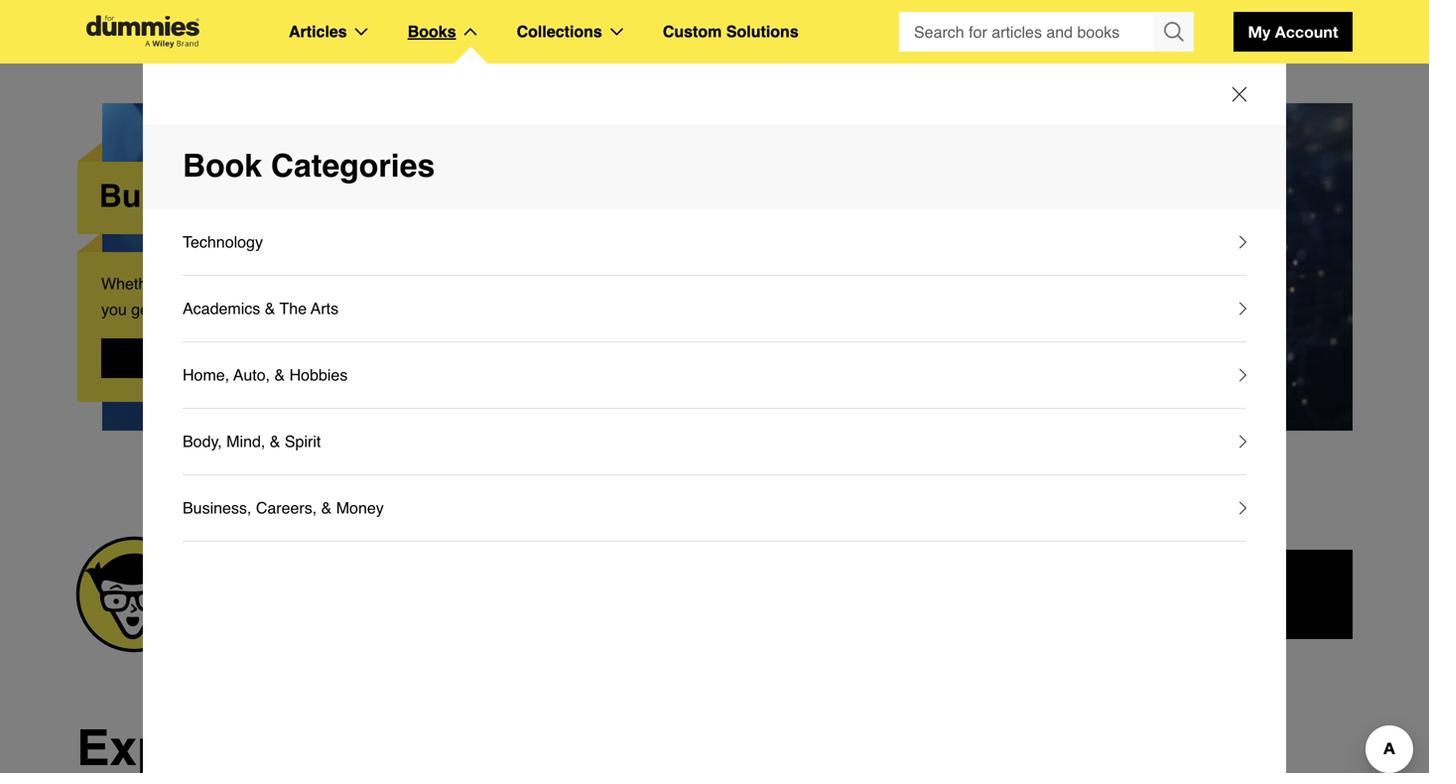 Task type: describe. For each thing, give the bounding box(es) containing it.
dummies
[[506, 275, 573, 293]]

collections
[[517, 22, 602, 41]]

articles
[[289, 22, 347, 41]]

& for mind,
[[270, 432, 280, 451]]

the
[[246, 300, 268, 319]]

open article categories image
[[355, 28, 368, 36]]

total
[[412, 275, 442, 293]]

& for careers,
[[321, 499, 332, 517]]

open sub-categories image inside technology button
[[1240, 235, 1247, 249]]

cookie consent banner dialog
[[0, 682, 1430, 773]]

select a slide to display element
[[268, 439, 1162, 471]]

whether
[[101, 275, 161, 293]]

custom
[[663, 22, 722, 41]]

1 a from the left
[[213, 275, 222, 293]]

skills
[[293, 178, 376, 215]]

auto,
[[233, 366, 270, 384]]

home, auto, & hobbies link
[[183, 362, 348, 388]]

body, mind, & spirit
[[183, 432, 321, 451]]

open book categories image
[[464, 28, 477, 36]]

business, careers, & money button
[[183, 476, 1247, 542]]

open sub-categories image for hobbies
[[1240, 368, 1247, 382]]

custom solutions
[[663, 22, 799, 41]]

open sub-categories image
[[1240, 435, 1247, 449]]

hobbies
[[290, 366, 348, 384]]

open collections list image
[[610, 28, 623, 36]]

arts
[[311, 299, 339, 318]]

confessed
[[257, 275, 329, 293]]

build digital skills list item
[[77, 103, 1379, 431]]

my
[[1249, 22, 1271, 41]]

open sub-categories image for arts
[[1240, 302, 1247, 316]]

build digital skills region
[[76, 103, 1379, 471]]

academics
[[183, 299, 260, 318]]

money
[[336, 499, 384, 517]]

latest
[[273, 300, 311, 319]]

smart
[[158, 300, 198, 319]]

helps
[[577, 275, 615, 293]]

you
[[101, 300, 127, 319]]

business,
[[183, 499, 252, 517]]

book
[[183, 147, 262, 184]]

& left the at top left
[[265, 299, 275, 318]]

business, careers, & money link
[[183, 495, 384, 521]]

Search for articles and books text field
[[900, 12, 1157, 52]]

techie
[[333, 275, 376, 293]]



Task type: locate. For each thing, give the bounding box(es) containing it.
home, auto, & hobbies button
[[183, 343, 1247, 409]]

& left money
[[321, 499, 332, 517]]

book categories
[[183, 147, 435, 184]]

logo image
[[76, 15, 209, 48]]

categories
[[271, 147, 435, 184]]

1 horizontal spatial a
[[399, 275, 408, 293]]

my account link
[[1234, 12, 1353, 52]]

open sub-categories image for money
[[1240, 501, 1247, 515]]

account
[[1276, 22, 1339, 41]]

business, careers, & money
[[183, 499, 384, 517]]

2 open sub-categories image from the top
[[1240, 302, 1247, 316]]

&
[[265, 299, 275, 318], [275, 366, 285, 384], [270, 432, 280, 451], [321, 499, 332, 517]]

open sub-categories image inside "academics & the arts" button
[[1240, 302, 1247, 316]]

custom solutions link
[[663, 19, 799, 45]]

body,
[[183, 432, 222, 451]]

4 open sub-categories image from the top
[[1240, 501, 1247, 515]]

build
[[99, 178, 178, 215]]

3 open sub-categories image from the top
[[1240, 368, 1247, 382]]

home, auto, & hobbies
[[183, 366, 348, 384]]

a right or
[[399, 275, 408, 293]]

& left "spirit"
[[270, 432, 280, 451]]

my account
[[1249, 22, 1339, 41]]

a left self-
[[213, 275, 222, 293]]

the
[[280, 299, 307, 318]]

2 a from the left
[[399, 275, 408, 293]]

open sub-categories image
[[1240, 235, 1247, 249], [1240, 302, 1247, 316], [1240, 368, 1247, 382], [1240, 501, 1247, 515]]

digital
[[187, 178, 284, 215]]

solutions
[[727, 22, 799, 41]]

& for auto,
[[275, 366, 285, 384]]

1 open sub-categories image from the top
[[1240, 235, 1247, 249]]

spirit
[[285, 432, 321, 451]]

newbie,
[[447, 275, 501, 293]]

technology link
[[183, 229, 263, 255]]

books
[[408, 22, 456, 41]]

or
[[380, 275, 394, 293]]

academics & the arts
[[183, 299, 339, 318]]

whether you're a self-confessed techie or a total newbie, dummies helps you get smart about the latest technology.
[[101, 275, 615, 319]]

mind,
[[227, 432, 265, 451]]

academics & the arts link
[[183, 296, 339, 322]]

body, mind, & spirit link
[[183, 429, 321, 455]]

academics & the arts button
[[183, 276, 1247, 343]]

get
[[131, 300, 153, 319]]

careers,
[[256, 499, 317, 517]]

a
[[213, 275, 222, 293], [399, 275, 408, 293]]

you're
[[166, 275, 209, 293]]

home,
[[183, 366, 229, 384]]

about
[[202, 300, 242, 319]]

& right auto,
[[275, 366, 285, 384]]

open sub-categories image inside business, careers, & money button
[[1240, 501, 1247, 515]]

build digital skills
[[99, 178, 376, 215]]

technology
[[183, 233, 263, 251]]

body, mind, & spirit button
[[183, 409, 1247, 476]]

technology button
[[183, 209, 1247, 276]]

group
[[900, 12, 1194, 52]]

technology.
[[315, 300, 395, 319]]

0 horizontal spatial a
[[213, 275, 222, 293]]

self-
[[227, 275, 257, 293]]

open sub-categories image inside the home, auto, & hobbies button
[[1240, 368, 1247, 382]]



Task type: vqa. For each thing, say whether or not it's contained in the screenshot.
Open Sub-categories image related to Body, Mind, & Spirit
yes



